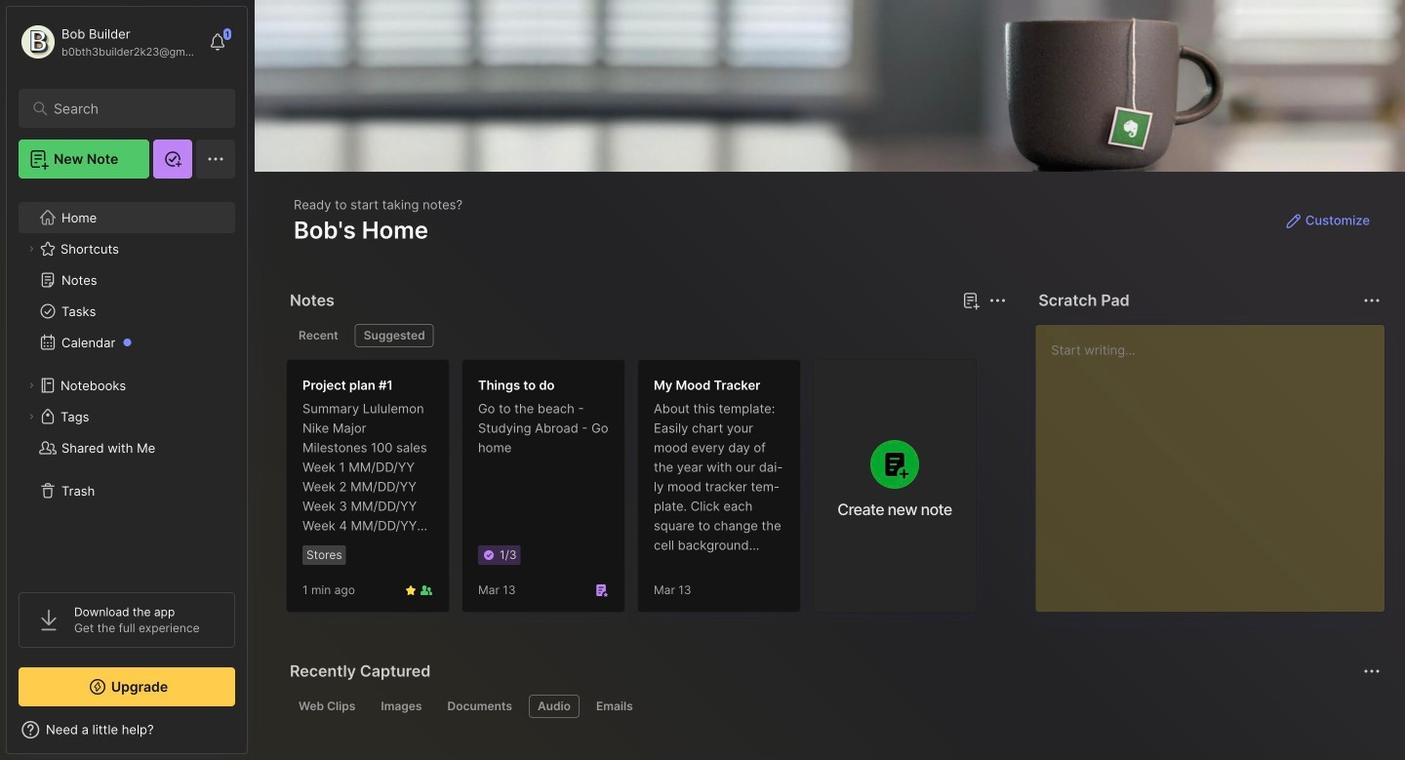 Task type: locate. For each thing, give the bounding box(es) containing it.
1 horizontal spatial more actions field
[[1359, 287, 1386, 314]]

expand tags image
[[25, 411, 37, 423]]

0 horizontal spatial more actions field
[[985, 287, 1012, 314]]

1 vertical spatial tab list
[[290, 695, 1379, 719]]

row group
[[286, 359, 989, 625]]

more actions image
[[986, 289, 1010, 312]]

tree
[[7, 190, 247, 575]]

0 vertical spatial tab list
[[290, 324, 1004, 348]]

Account field
[[19, 22, 199, 62]]

tree inside main element
[[7, 190, 247, 575]]

none search field inside main element
[[54, 97, 209, 120]]

None search field
[[54, 97, 209, 120]]

Start writing… text field
[[1052, 325, 1384, 597]]

tab
[[290, 324, 347, 348], [355, 324, 434, 348], [290, 695, 365, 719], [372, 695, 431, 719], [439, 695, 521, 719], [529, 695, 580, 719], [588, 695, 642, 719]]

2 tab list from the top
[[290, 695, 1379, 719]]

more actions image
[[1361, 289, 1384, 312]]

tab list
[[290, 324, 1004, 348], [290, 695, 1379, 719]]

More actions field
[[985, 287, 1012, 314], [1359, 287, 1386, 314]]

1 more actions field from the left
[[985, 287, 1012, 314]]

main element
[[0, 0, 254, 761]]



Task type: vqa. For each thing, say whether or not it's contained in the screenshot.
Study for finals 1 'Cell'
no



Task type: describe. For each thing, give the bounding box(es) containing it.
1 tab list from the top
[[290, 324, 1004, 348]]

click to collapse image
[[247, 724, 261, 748]]

Search text field
[[54, 100, 209, 118]]

WHAT'S NEW field
[[7, 715, 247, 746]]

expand notebooks image
[[25, 380, 37, 392]]

2 more actions field from the left
[[1359, 287, 1386, 314]]



